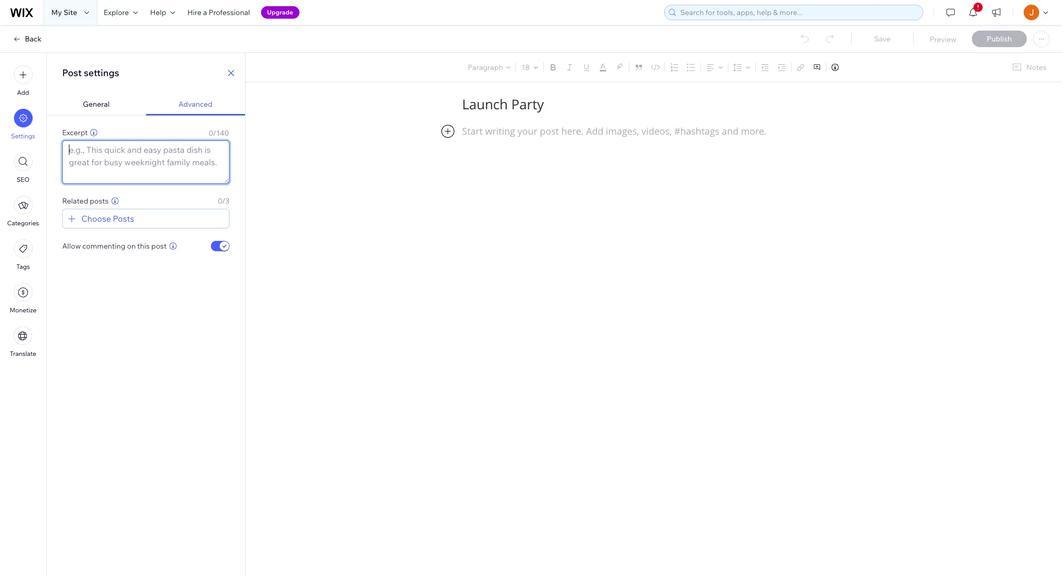 Task type: vqa. For each thing, say whether or not it's contained in the screenshot.
the Hire a Professional
yes



Task type: locate. For each thing, give the bounding box(es) containing it.
commenting
[[82, 241, 125, 251]]

choose posts button
[[66, 212, 134, 225]]

post
[[151, 241, 167, 251]]

140
[[216, 129, 229, 138]]

settings
[[11, 132, 35, 140]]

0
[[209, 129, 213, 138]]

advanced button
[[146, 93, 245, 116]]

help
[[150, 8, 166, 17]]

None text field
[[462, 125, 846, 370]]

hire a professional
[[187, 8, 250, 17]]

notes
[[1027, 63, 1047, 72]]

0/3
[[218, 196, 230, 206]]

upgrade button
[[261, 6, 299, 19]]

0 / 140
[[209, 129, 229, 138]]

general
[[83, 99, 110, 109]]

back
[[25, 34, 42, 44]]

explore
[[104, 8, 129, 17]]

add button
[[14, 65, 32, 96]]

my site
[[51, 8, 77, 17]]

translate
[[10, 350, 36, 358]]

related
[[62, 196, 88, 206]]

excerpt
[[62, 128, 88, 137]]

post settings
[[62, 67, 119, 79]]

menu
[[0, 59, 46, 364]]

a
[[203, 8, 207, 17]]

Add a Catchy Title text field
[[462, 95, 839, 113]]

monetize button
[[10, 283, 36, 314]]

tab list
[[47, 93, 245, 116]]

plugin toolbar image
[[441, 125, 454, 138]]

back button
[[12, 34, 42, 44]]

on
[[127, 241, 136, 251]]

advanced
[[179, 99, 212, 109]]



Task type: describe. For each thing, give the bounding box(es) containing it.
settings
[[84, 67, 119, 79]]

tags
[[16, 263, 30, 270]]

seo button
[[14, 152, 32, 183]]

posts
[[113, 213, 134, 224]]

notes button
[[1008, 60, 1050, 74]]

tab list containing general
[[47, 93, 245, 116]]

Excerpt text field
[[63, 141, 229, 183]]

menu containing add
[[0, 59, 46, 364]]

monetize
[[10, 306, 36, 314]]

post
[[62, 67, 82, 79]]

choose posts
[[81, 213, 134, 224]]

translate button
[[10, 326, 36, 358]]

related posts
[[62, 196, 109, 206]]

settings button
[[11, 109, 35, 140]]

upgrade
[[267, 8, 293, 16]]

allow
[[62, 241, 81, 251]]

choose
[[81, 213, 111, 224]]

hire a professional link
[[181, 0, 256, 25]]

add
[[17, 89, 29, 96]]

general button
[[47, 93, 146, 116]]

posts
[[90, 196, 109, 206]]

my
[[51, 8, 62, 17]]

seo
[[17, 176, 30, 183]]

professional
[[209, 8, 250, 17]]

allow commenting on this post
[[62, 241, 167, 251]]

/
[[213, 129, 216, 138]]

Search for tools, apps, help & more... field
[[677, 5, 920, 20]]

this
[[137, 241, 150, 251]]

categories button
[[7, 196, 39, 227]]

help button
[[144, 0, 181, 25]]

site
[[64, 8, 77, 17]]

tags button
[[14, 239, 32, 270]]

hire
[[187, 8, 201, 17]]

categories
[[7, 219, 39, 227]]



